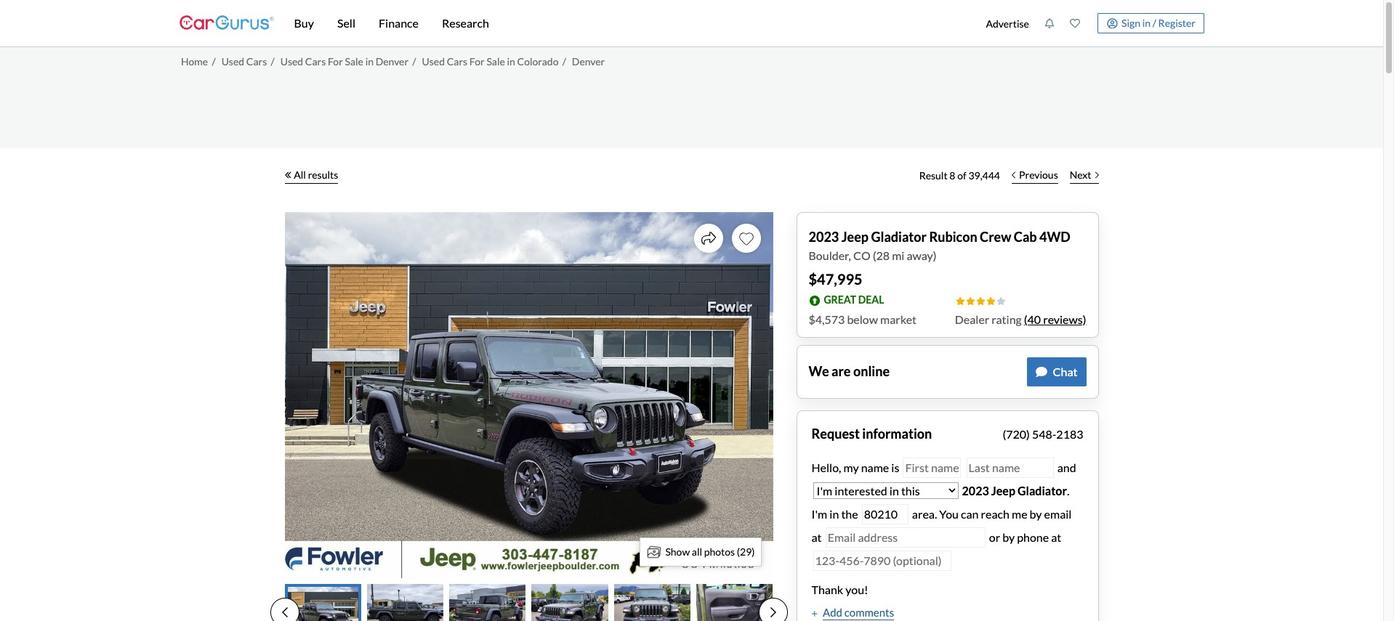 Task type: describe. For each thing, give the bounding box(es) containing it.
result
[[920, 169, 948, 182]]

Last name field
[[967, 458, 1054, 478]]

finance button
[[367, 0, 430, 47]]

cargurus logo homepage link link
[[179, 3, 274, 44]]

we are online
[[809, 364, 890, 380]]

the
[[842, 507, 859, 521]]

gladiator for 2023 jeep gladiator rubicon crew cab 4wd boulder, co (28 mi away)
[[872, 229, 927, 245]]

at inside area. you can reach me by email at
[[812, 531, 822, 544]]

vehicle full photo image
[[285, 212, 773, 579]]

information
[[863, 426, 932, 442]]

or by phone at
[[990, 531, 1062, 544]]

buy
[[294, 16, 314, 30]]

research button
[[430, 0, 501, 47]]

request
[[812, 426, 860, 442]]

view vehicle photo 5 image
[[614, 584, 691, 622]]

i'm
[[812, 507, 828, 521]]

in inside menu item
[[1143, 17, 1151, 29]]

colorado
[[517, 55, 559, 67]]

First name field
[[904, 458, 962, 478]]

advertise
[[986, 17, 1030, 29]]

/ inside menu item
[[1153, 17, 1157, 29]]

register
[[1159, 17, 1196, 29]]

email
[[1045, 507, 1072, 521]]

0 horizontal spatial by
[[1003, 531, 1015, 544]]

next link
[[1064, 160, 1105, 192]]

jeep for 2023 jeep gladiator rubicon crew cab 4wd boulder, co (28 mi away)
[[842, 229, 869, 245]]

all
[[294, 169, 306, 181]]

share image
[[701, 231, 716, 246]]

Zip code field
[[862, 504, 909, 525]]

chat button
[[1027, 357, 1087, 387]]

all
[[692, 546, 703, 559]]

reach
[[981, 507, 1010, 521]]

Email address email field
[[826, 528, 986, 548]]

view vehicle photo 3 image
[[450, 584, 526, 622]]

sign
[[1122, 17, 1141, 29]]

1 for from the left
[[328, 55, 343, 67]]

finance
[[379, 16, 419, 30]]

in down sell dropdown button
[[366, 55, 374, 67]]

online
[[854, 364, 890, 380]]

user icon image
[[1107, 18, 1118, 29]]

view vehicle photo 6 image
[[697, 584, 773, 622]]

chevron left image
[[1012, 171, 1016, 179]]

gladiator for 2023 jeep gladiator
[[1018, 484, 1068, 498]]

(28
[[873, 248, 890, 262]]

research
[[442, 16, 489, 30]]

deal
[[859, 294, 885, 306]]

view vehicle photo 1 image
[[285, 584, 361, 622]]

cargurus logo homepage link image
[[179, 3, 274, 44]]

chevron double left image
[[285, 171, 291, 179]]

can
[[961, 507, 979, 521]]

$47,995
[[809, 270, 863, 288]]

(29)
[[737, 546, 755, 559]]

sign in / register menu item
[[1088, 13, 1205, 33]]

used cars link
[[222, 55, 267, 67]]

cab
[[1014, 229, 1037, 245]]

advertise link
[[979, 3, 1037, 44]]

sell button
[[326, 0, 367, 47]]

$4,573
[[809, 312, 845, 326]]

phone
[[1018, 531, 1049, 544]]

show all photos (29)
[[666, 546, 755, 559]]

add comments
[[823, 606, 895, 619]]

saved cars image
[[1070, 18, 1081, 28]]

hello, my name is
[[812, 461, 902, 475]]

rating
[[992, 312, 1022, 326]]

photos
[[705, 546, 735, 559]]

request information
[[812, 426, 932, 442]]

1 cars from the left
[[246, 55, 267, 67]]

show
[[666, 546, 690, 559]]

view vehicle photo 4 image
[[532, 584, 609, 622]]

of
[[958, 169, 967, 182]]

comments
[[845, 606, 895, 619]]

previous link
[[1006, 160, 1064, 192]]

4wd
[[1040, 229, 1071, 245]]

we
[[809, 364, 829, 380]]

chat
[[1053, 365, 1078, 379]]

2 used from the left
[[280, 55, 303, 67]]

Phone (optional) telephone field
[[813, 551, 952, 572]]

market
[[881, 312, 917, 326]]

sign in / register
[[1122, 17, 1196, 29]]

me
[[1012, 507, 1028, 521]]

and
[[1056, 461, 1077, 475]]

co
[[854, 248, 871, 262]]

2 for from the left
[[470, 55, 485, 67]]

8
[[950, 169, 956, 182]]



Task type: vqa. For each thing, say whether or not it's contained in the screenshot.
Get
no



Task type: locate. For each thing, give the bounding box(es) containing it.
boulder,
[[809, 248, 851, 262]]

0 vertical spatial 2023
[[809, 229, 839, 245]]

crew
[[980, 229, 1012, 245]]

1 vertical spatial 2023
[[963, 484, 990, 498]]

previous
[[1020, 169, 1059, 181]]

gladiator up email
[[1018, 484, 1068, 498]]

home
[[181, 55, 208, 67]]

add
[[823, 606, 843, 619]]

2183
[[1057, 427, 1084, 441]]

gladiator up mi
[[872, 229, 927, 245]]

/ right home link
[[212, 55, 216, 67]]

.
[[1068, 484, 1070, 498]]

home / used cars / used cars for sale in denver / used cars for sale in colorado / denver
[[181, 55, 605, 67]]

buy button
[[283, 0, 326, 47]]

reviews)
[[1044, 312, 1087, 326]]

menu bar containing buy
[[274, 0, 979, 47]]

0 horizontal spatial sale
[[345, 55, 364, 67]]

1 used from the left
[[222, 55, 244, 67]]

3 used from the left
[[422, 55, 445, 67]]

1 sale from the left
[[345, 55, 364, 67]]

2023 for 2023 jeep gladiator
[[963, 484, 990, 498]]

used right home
[[222, 55, 244, 67]]

1 vertical spatial jeep
[[992, 484, 1016, 498]]

hello,
[[812, 461, 842, 475]]

below
[[847, 312, 878, 326]]

1 horizontal spatial cars
[[305, 55, 326, 67]]

548-
[[1033, 427, 1057, 441]]

comment image
[[1036, 366, 1048, 378]]

for down research popup button
[[470, 55, 485, 67]]

name
[[862, 461, 890, 475]]

(40 reviews) button
[[1024, 311, 1087, 328]]

away)
[[907, 248, 937, 262]]

/ right colorado
[[563, 55, 566, 67]]

0 vertical spatial jeep
[[842, 229, 869, 245]]

2023
[[809, 229, 839, 245], [963, 484, 990, 498]]

menu containing sign in / register
[[979, 3, 1205, 44]]

in right sign
[[1143, 17, 1151, 29]]

in inside . i'm in the
[[830, 507, 839, 521]]

used down buy popup button on the top left of the page
[[280, 55, 303, 67]]

at down i'm
[[812, 531, 822, 544]]

at down email
[[1052, 531, 1062, 544]]

sale down sell dropdown button
[[345, 55, 364, 67]]

show all photos (29) link
[[640, 538, 762, 567]]

2023 up boulder, on the top of the page
[[809, 229, 839, 245]]

2023 inside '2023 jeep gladiator rubicon crew cab 4wd boulder, co (28 mi away)'
[[809, 229, 839, 245]]

jeep
[[842, 229, 869, 245], [992, 484, 1016, 498]]

$4,573 below market
[[809, 312, 917, 326]]

dealer rating (40 reviews)
[[955, 312, 1087, 326]]

2023 up can
[[963, 484, 990, 498]]

in left colorado
[[507, 55, 516, 67]]

mi
[[892, 248, 905, 262]]

1 vertical spatial gladiator
[[1018, 484, 1068, 498]]

0 horizontal spatial 2023
[[809, 229, 839, 245]]

1 horizontal spatial for
[[470, 55, 485, 67]]

dealer
[[955, 312, 990, 326]]

denver down finance popup button
[[376, 55, 409, 67]]

by right or
[[1003, 531, 1015, 544]]

or
[[990, 531, 1001, 544]]

all results
[[294, 169, 338, 181]]

add comments button
[[812, 605, 895, 621]]

2 horizontal spatial used
[[422, 55, 445, 67]]

my
[[844, 461, 859, 475]]

tab list
[[270, 584, 788, 622]]

jeep down last name field
[[992, 484, 1016, 498]]

next page image
[[770, 608, 776, 619]]

prev page image
[[282, 608, 288, 619]]

1 horizontal spatial sale
[[487, 55, 505, 67]]

used
[[222, 55, 244, 67], [280, 55, 303, 67], [422, 55, 445, 67]]

0 horizontal spatial cars
[[246, 55, 267, 67]]

39,444
[[969, 169, 1001, 182]]

2023 jeep gladiator rubicon crew cab 4wd boulder, co (28 mi away)
[[809, 229, 1071, 262]]

for down sell dropdown button
[[328, 55, 343, 67]]

0 horizontal spatial used
[[222, 55, 244, 67]]

rubicon
[[930, 229, 978, 245]]

denver right colorado
[[572, 55, 605, 67]]

cars down research popup button
[[447, 55, 468, 67]]

in
[[1143, 17, 1151, 29], [366, 55, 374, 67], [507, 55, 516, 67], [830, 507, 839, 521]]

cars down buy popup button on the top left of the page
[[305, 55, 326, 67]]

/ left register
[[1153, 17, 1157, 29]]

area. you can reach me by email at
[[812, 507, 1072, 544]]

0 horizontal spatial jeep
[[842, 229, 869, 245]]

2 sale from the left
[[487, 55, 505, 67]]

sale left colorado
[[487, 55, 505, 67]]

1 denver from the left
[[376, 55, 409, 67]]

sign in / register link
[[1098, 13, 1205, 33]]

denver
[[376, 55, 409, 67], [572, 55, 605, 67]]

0 horizontal spatial for
[[328, 55, 343, 67]]

1 at from the left
[[812, 531, 822, 544]]

cars down cargurus logo homepage link
[[246, 55, 267, 67]]

menu bar
[[274, 0, 979, 47]]

(720) 548-2183
[[1003, 427, 1084, 441]]

1 horizontal spatial at
[[1052, 531, 1062, 544]]

/ right used cars link
[[271, 55, 275, 67]]

(40
[[1024, 312, 1041, 326]]

. i'm in the
[[812, 484, 1070, 521]]

plus image
[[812, 611, 817, 618]]

jeep up co
[[842, 229, 869, 245]]

3 cars from the left
[[447, 55, 468, 67]]

/
[[1153, 17, 1157, 29], [212, 55, 216, 67], [271, 55, 275, 67], [413, 55, 416, 67], [563, 55, 566, 67]]

0 horizontal spatial denver
[[376, 55, 409, 67]]

result 8 of 39,444
[[920, 169, 1001, 182]]

view vehicle photo 2 image
[[367, 584, 444, 622]]

0 vertical spatial by
[[1030, 507, 1043, 521]]

used cars for sale in colorado link
[[422, 55, 559, 67]]

for
[[328, 55, 343, 67], [470, 55, 485, 67]]

all results link
[[285, 160, 338, 192]]

/ down finance popup button
[[413, 55, 416, 67]]

home link
[[181, 55, 208, 67]]

great deal
[[824, 294, 885, 306]]

jeep for 2023 jeep gladiator
[[992, 484, 1016, 498]]

you!
[[846, 583, 869, 597]]

1 horizontal spatial 2023
[[963, 484, 990, 498]]

0 vertical spatial gladiator
[[872, 229, 927, 245]]

area.
[[913, 507, 938, 521]]

sell
[[337, 16, 356, 30]]

2 denver from the left
[[572, 55, 605, 67]]

2 horizontal spatial cars
[[447, 55, 468, 67]]

0 horizontal spatial at
[[812, 531, 822, 544]]

0 horizontal spatial gladiator
[[872, 229, 927, 245]]

menu
[[979, 3, 1205, 44]]

2023 jeep gladiator
[[963, 484, 1068, 498]]

thank
[[812, 583, 844, 597]]

results
[[308, 169, 338, 181]]

sale
[[345, 55, 364, 67], [487, 55, 505, 67]]

jeep inside '2023 jeep gladiator rubicon crew cab 4wd boulder, co (28 mi away)'
[[842, 229, 869, 245]]

2 at from the left
[[1052, 531, 1062, 544]]

1 horizontal spatial gladiator
[[1018, 484, 1068, 498]]

1 horizontal spatial used
[[280, 55, 303, 67]]

next
[[1070, 169, 1092, 181]]

gladiator inside '2023 jeep gladiator rubicon crew cab 4wd boulder, co (28 mi away)'
[[872, 229, 927, 245]]

2 cars from the left
[[305, 55, 326, 67]]

great
[[824, 294, 857, 306]]

used down research popup button
[[422, 55, 445, 67]]

used cars for sale in denver link
[[280, 55, 409, 67]]

is
[[892, 461, 900, 475]]

gladiator
[[872, 229, 927, 245], [1018, 484, 1068, 498]]

2023 for 2023 jeep gladiator rubicon crew cab 4wd boulder, co (28 mi away)
[[809, 229, 839, 245]]

thank you!
[[812, 583, 869, 597]]

(720)
[[1003, 427, 1030, 441]]

1 vertical spatial by
[[1003, 531, 1015, 544]]

by right me
[[1030, 507, 1043, 521]]

open notifications image
[[1045, 18, 1055, 28]]

in right i'm
[[830, 507, 839, 521]]

are
[[832, 364, 851, 380]]

cars
[[246, 55, 267, 67], [305, 55, 326, 67], [447, 55, 468, 67]]

chevron right image
[[1096, 171, 1099, 179]]

1 horizontal spatial denver
[[572, 55, 605, 67]]

1 horizontal spatial jeep
[[992, 484, 1016, 498]]

by inside area. you can reach me by email at
[[1030, 507, 1043, 521]]

1 horizontal spatial by
[[1030, 507, 1043, 521]]



